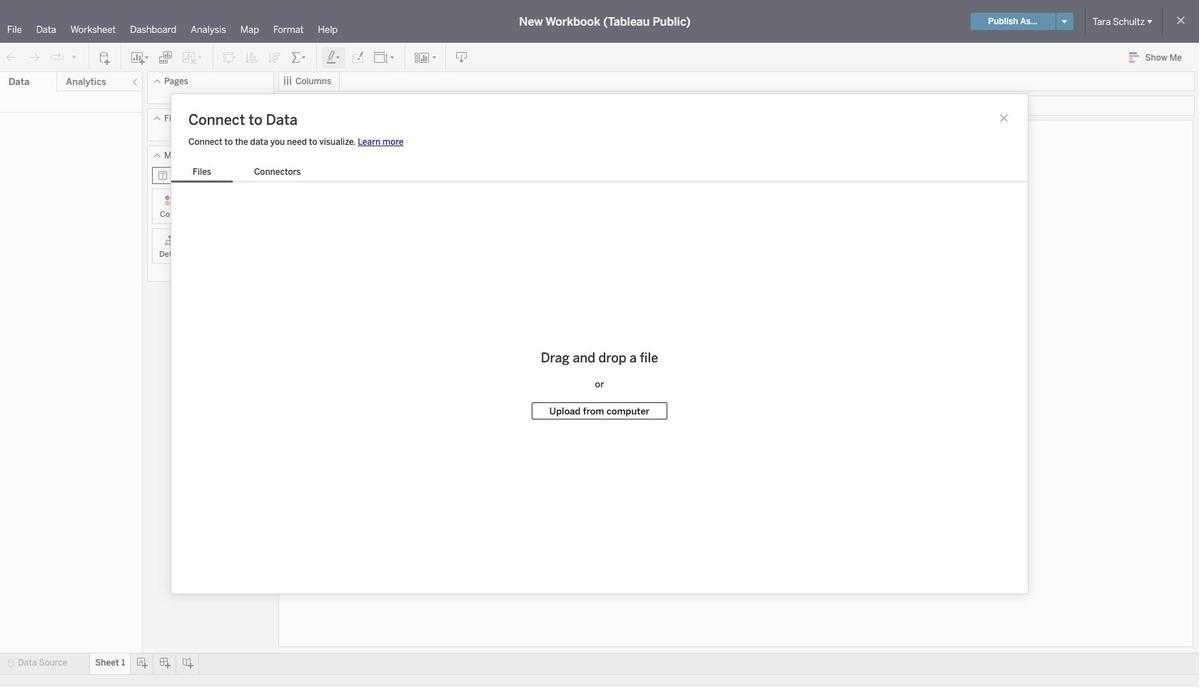 Task type: vqa. For each thing, say whether or not it's contained in the screenshot.
Go to search image
no



Task type: describe. For each thing, give the bounding box(es) containing it.
swap rows and columns image
[[222, 50, 236, 65]]

show/hide cards image
[[414, 50, 437, 65]]

totals image
[[291, 50, 308, 65]]

download image
[[455, 50, 469, 65]]

new worksheet image
[[130, 50, 150, 65]]

format workbook image
[[351, 50, 365, 65]]

clear sheet image
[[181, 50, 204, 65]]



Task type: locate. For each thing, give the bounding box(es) containing it.
0 horizontal spatial replay animation image
[[50, 50, 64, 65]]

fit image
[[373, 50, 396, 65]]

undo image
[[4, 50, 19, 65]]

duplicate image
[[159, 50, 173, 65]]

new data source image
[[98, 50, 112, 65]]

sort ascending image
[[245, 50, 259, 65]]

highlight image
[[326, 50, 342, 65]]

replay animation image left new data source image at the left of page
[[70, 52, 79, 61]]

1 horizontal spatial replay animation image
[[70, 52, 79, 61]]

replay animation image
[[50, 50, 64, 65], [70, 52, 79, 61]]

redo image
[[27, 50, 41, 65]]

list box
[[171, 164, 322, 182]]

sort descending image
[[268, 50, 282, 65]]

collapse image
[[131, 78, 139, 86]]

replay animation image right redo image
[[50, 50, 64, 65]]



